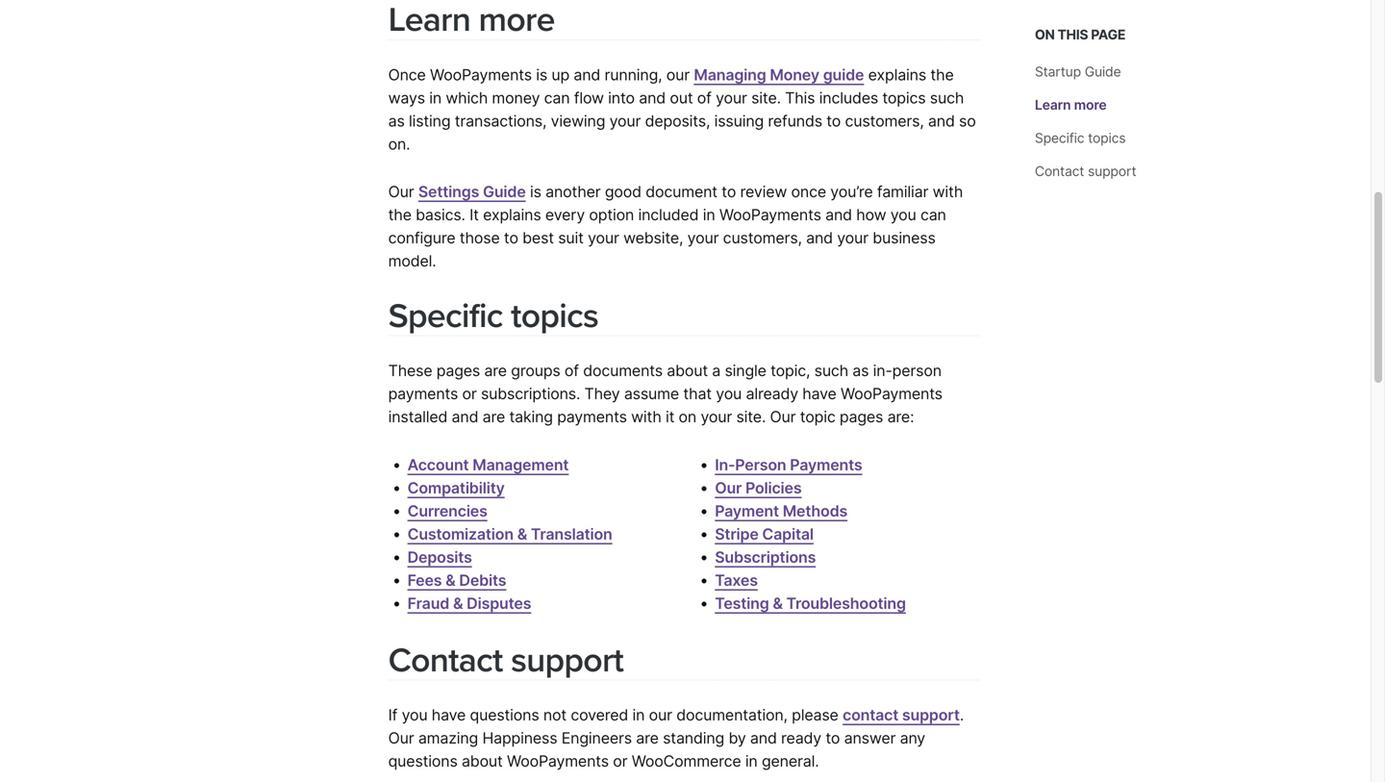 Task type: locate. For each thing, give the bounding box(es) containing it.
or inside . our amazing happiness engineers are standing by and ready to answer any questions about woopayments or woocommerce in general.
[[613, 752, 628, 771]]

your down managing
[[716, 88, 747, 107]]

1 vertical spatial our
[[649, 706, 672, 724]]

topic,
[[771, 361, 810, 380]]

1 horizontal spatial can
[[921, 206, 946, 224]]

0 vertical spatial or
[[462, 384, 477, 403]]

0 vertical spatial site.
[[751, 88, 781, 107]]

contact support down 'more' at top
[[1035, 163, 1137, 179]]

0 horizontal spatial such
[[815, 361, 849, 380]]

contact support down disputes
[[388, 640, 624, 681]]

translation
[[531, 525, 612, 544]]

0 horizontal spatial customers,
[[723, 229, 802, 247]]

1 vertical spatial contact support
[[388, 640, 624, 681]]

have up topic
[[803, 384, 837, 403]]

& down fees & debits link
[[453, 594, 463, 613]]

of right groups
[[565, 361, 579, 380]]

1 horizontal spatial you
[[716, 384, 742, 403]]

with
[[933, 182, 963, 201], [631, 408, 662, 426]]

topics up groups
[[511, 296, 599, 337]]

ready
[[781, 729, 822, 748]]

site. inside "these pages are groups of documents about a single topic, such as in-person payments or subscriptions. they assume that you already have woopayments installed and are taking payments with it on your site. our topic pages are:"
[[736, 408, 766, 426]]

2 horizontal spatial support
[[1088, 163, 1137, 179]]

general.
[[762, 752, 819, 771]]

the
[[931, 65, 954, 84], [388, 206, 412, 224]]

0 vertical spatial the
[[931, 65, 954, 84]]

questions down amazing
[[388, 752, 458, 771]]

0 vertical spatial specific topics
[[1035, 130, 1126, 146]]

woopayments inside . our amazing happiness engineers are standing by and ready to answer any questions about woopayments or woocommerce in general.
[[507, 752, 609, 771]]

how
[[856, 206, 886, 224]]

with inside "these pages are groups of documents about a single topic, such as in-person payments or subscriptions. they assume that you already have woopayments installed and are taking payments with it on your site. our topic pages are:"
[[631, 408, 662, 426]]

they
[[584, 384, 620, 403]]

taking
[[509, 408, 553, 426]]

or down engineers
[[613, 752, 628, 771]]

0 vertical spatial questions
[[470, 706, 539, 724]]

topics for top specific topics link
[[1088, 130, 1126, 146]]

1 vertical spatial site.
[[736, 408, 766, 426]]

1 vertical spatial or
[[613, 752, 628, 771]]

0 horizontal spatial payments
[[388, 384, 458, 403]]

listing
[[409, 111, 451, 130]]

are down the if you have questions not covered in our documentation, please contact support
[[636, 729, 659, 748]]

our left settings
[[388, 182, 414, 201]]

0 vertical spatial pages
[[437, 361, 480, 380]]

0 horizontal spatial contact support
[[388, 640, 624, 681]]

0 horizontal spatial explains
[[483, 206, 541, 224]]

have up amazing
[[432, 706, 466, 724]]

woopayments up which
[[430, 65, 532, 84]]

& down deposits 'link'
[[446, 571, 456, 590]]

0 horizontal spatial questions
[[388, 752, 458, 771]]

startup guide
[[1035, 63, 1121, 80]]

can
[[544, 88, 570, 107], [921, 206, 946, 224]]

every
[[545, 206, 585, 224]]

0 horizontal spatial with
[[631, 408, 662, 426]]

contact
[[843, 706, 899, 724]]

1 horizontal spatial about
[[667, 361, 708, 380]]

on
[[679, 408, 697, 426]]

as left in-
[[853, 361, 869, 380]]

payments down "they"
[[557, 408, 627, 426]]

payments
[[388, 384, 458, 403], [557, 408, 627, 426]]

support down 'more' at top
[[1088, 163, 1137, 179]]

0 horizontal spatial have
[[432, 706, 466, 724]]

payments up installed
[[388, 384, 458, 403]]

person
[[892, 361, 942, 380]]

customers, inside is another good document to review once you're familiar with the basics. it explains every option included in woopayments and how you can configure those to best suit your website, your customers, and your business model.
[[723, 229, 802, 247]]

1 horizontal spatial of
[[697, 88, 712, 107]]

you inside is another good document to review once you're familiar with the basics. it explains every option included in woopayments and how you can configure those to best suit your website, your customers, and your business model.
[[891, 206, 917, 224]]

questions up happiness on the left bottom of page
[[470, 706, 539, 724]]

1 horizontal spatial have
[[803, 384, 837, 403]]

2 vertical spatial topics
[[511, 296, 599, 337]]

our inside the in-person payments our policies payment methods stripe capital subscriptions taxes testing & troubleshooting
[[715, 479, 742, 497]]

can down up
[[544, 88, 570, 107]]

customization
[[408, 525, 514, 544]]

you down familiar
[[891, 206, 917, 224]]

2 horizontal spatial topics
[[1088, 130, 1126, 146]]

specific topics down the learn more
[[1035, 130, 1126, 146]]

currencies
[[408, 502, 488, 520]]

woopayments down in-
[[841, 384, 943, 403]]

is left another
[[530, 182, 541, 201]]

1 vertical spatial questions
[[388, 752, 458, 771]]

specific topics link up groups
[[388, 296, 599, 337]]

1 vertical spatial of
[[565, 361, 579, 380]]

in up listing
[[429, 88, 442, 107]]

0 horizontal spatial contact
[[388, 640, 503, 681]]

0 vertical spatial you
[[891, 206, 917, 224]]

pages right 'these'
[[437, 361, 480, 380]]

in
[[429, 88, 442, 107], [703, 206, 715, 224], [633, 706, 645, 724], [745, 752, 758, 771]]

1 horizontal spatial pages
[[840, 408, 883, 426]]

contact support
[[1035, 163, 1137, 179], [388, 640, 624, 681]]

contact support link
[[1035, 163, 1137, 179], [388, 640, 624, 681]]

are left taking
[[483, 408, 505, 426]]

1 vertical spatial pages
[[840, 408, 883, 426]]

0 vertical spatial about
[[667, 361, 708, 380]]

1 vertical spatial you
[[716, 384, 742, 403]]

support up not
[[511, 640, 624, 681]]

with down assume
[[631, 408, 662, 426]]

1 horizontal spatial specific topics link
[[1035, 130, 1126, 146]]

site.
[[751, 88, 781, 107], [736, 408, 766, 426]]

1 vertical spatial the
[[388, 206, 412, 224]]

specific topics for top specific topics link
[[1035, 130, 1126, 146]]

methods
[[783, 502, 848, 520]]

to left best
[[504, 229, 518, 247]]

contact down the 'learn'
[[1035, 163, 1084, 179]]

if
[[388, 706, 398, 724]]

and down you're
[[826, 206, 852, 224]]

suit
[[558, 229, 584, 247]]

1 horizontal spatial such
[[930, 88, 964, 107]]

more
[[1074, 97, 1107, 113]]

subscriptions.
[[481, 384, 580, 403]]

your inside "these pages are groups of documents about a single topic, such as in-person payments or subscriptions. they assume that you already have woopayments installed and are taking payments with it on your site. our topic pages are:"
[[701, 408, 732, 426]]

deposits
[[408, 548, 472, 567]]

topics down 'more' at top
[[1088, 130, 1126, 146]]

learn
[[1035, 97, 1071, 113]]

refunds
[[768, 111, 822, 130]]

1 vertical spatial is
[[530, 182, 541, 201]]

specific down the 'learn'
[[1035, 130, 1085, 146]]

2 vertical spatial support
[[902, 706, 960, 724]]

0 horizontal spatial contact support link
[[388, 640, 624, 681]]

2 vertical spatial are
[[636, 729, 659, 748]]

guide up those
[[483, 182, 526, 201]]

and right by
[[750, 729, 777, 748]]

1 vertical spatial specific topics
[[388, 296, 599, 337]]

0 horizontal spatial about
[[462, 752, 503, 771]]

contact
[[1035, 163, 1084, 179], [388, 640, 503, 681]]

1 horizontal spatial contact support
[[1035, 163, 1137, 179]]

woopayments inside is another good document to review once you're familiar with the basics. it explains every option included in woopayments and how you can configure those to best suit your website, your customers, and your business model.
[[720, 206, 821, 224]]

currencies link
[[408, 502, 488, 520]]

our down if
[[388, 729, 414, 748]]

to down please
[[826, 729, 840, 748]]

as
[[388, 111, 405, 130], [853, 361, 869, 380]]

compatibility
[[408, 479, 505, 497]]

0 vertical spatial explains
[[868, 65, 927, 84]]

1 horizontal spatial topics
[[883, 88, 926, 107]]

about up that
[[667, 361, 708, 380]]

explains
[[868, 65, 927, 84], [483, 206, 541, 224]]

such inside "these pages are groups of documents about a single topic, such as in-person payments or subscriptions. they assume that you already have woopayments installed and are taking payments with it on your site. our topic pages are:"
[[815, 361, 849, 380]]

specific down model.
[[388, 296, 503, 337]]

management
[[473, 456, 569, 474]]

such up so at the right top
[[930, 88, 964, 107]]

0 vertical spatial guide
[[1085, 63, 1121, 80]]

it
[[470, 206, 479, 224]]

are:
[[888, 408, 914, 426]]

0 vertical spatial as
[[388, 111, 405, 130]]

you
[[891, 206, 917, 224], [716, 384, 742, 403], [402, 706, 428, 724]]

this
[[785, 88, 815, 107]]

and
[[574, 65, 601, 84], [639, 88, 666, 107], [928, 111, 955, 130], [826, 206, 852, 224], [806, 229, 833, 247], [452, 408, 478, 426], [750, 729, 777, 748]]

customers, down review
[[723, 229, 802, 247]]

0 horizontal spatial specific
[[388, 296, 503, 337]]

your right "on"
[[701, 408, 732, 426]]

2 vertical spatial you
[[402, 706, 428, 724]]

on.
[[388, 134, 410, 153]]

0 horizontal spatial as
[[388, 111, 405, 130]]

0 horizontal spatial can
[[544, 88, 570, 107]]

with right familiar
[[933, 182, 963, 201]]

woopayments down happiness on the left bottom of page
[[507, 752, 609, 771]]

specific topics for bottom specific topics link
[[388, 296, 599, 337]]

0 horizontal spatial the
[[388, 206, 412, 224]]

our down in-
[[715, 479, 742, 497]]

and right installed
[[452, 408, 478, 426]]

. our amazing happiness engineers are standing by and ready to answer any questions about woopayments or woocommerce in general.
[[388, 706, 964, 771]]

familiar
[[877, 182, 929, 201]]

startup
[[1035, 63, 1081, 80]]

support up any
[[902, 706, 960, 724]]

such
[[930, 88, 964, 107], [815, 361, 849, 380]]

woopayments down review
[[720, 206, 821, 224]]

2 horizontal spatial you
[[891, 206, 917, 224]]

in-
[[873, 361, 892, 380]]

of right out
[[697, 88, 712, 107]]

can inside explains the ways in which money can flow into and out of your site. this includes topics such as listing transactions, viewing your deposits, issuing refunds to customers, and so on.
[[544, 88, 570, 107]]

customers, down includes
[[845, 111, 924, 130]]

to inside explains the ways in which money can flow into and out of your site. this includes topics such as listing transactions, viewing your deposits, issuing refunds to customers, and so on.
[[827, 111, 841, 130]]

0 horizontal spatial topics
[[511, 296, 599, 337]]

0 vertical spatial with
[[933, 182, 963, 201]]

happiness
[[482, 729, 557, 748]]

our up standing
[[649, 706, 672, 724]]

is left up
[[536, 65, 547, 84]]

is inside is another good document to review once you're familiar with the basics. it explains every option included in woopayments and how you can configure those to best suit your website, your customers, and your business model.
[[530, 182, 541, 201]]

about
[[667, 361, 708, 380], [462, 752, 503, 771]]

1 vertical spatial guide
[[483, 182, 526, 201]]

1 vertical spatial support
[[511, 640, 624, 681]]

explains inside explains the ways in which money can flow into and out of your site. this includes topics such as listing transactions, viewing your deposits, issuing refunds to customers, and so on.
[[868, 65, 927, 84]]

viewing
[[551, 111, 605, 130]]

1 vertical spatial topics
[[1088, 130, 1126, 146]]

such right topic,
[[815, 361, 849, 380]]

of inside explains the ways in which money can flow into and out of your site. this includes topics such as listing transactions, viewing your deposits, issuing refunds to customers, and so on.
[[697, 88, 712, 107]]

our inside "these pages are groups of documents about a single topic, such as in-person payments or subscriptions. they assume that you already have woopayments installed and are taking payments with it on your site. our topic pages are:"
[[770, 408, 796, 426]]

these pages are groups of documents about a single topic, such as in-person payments or subscriptions. they assume that you already have woopayments installed and are taking payments with it on your site. our topic pages are:
[[388, 361, 943, 426]]

about inside . our amazing happiness engineers are standing by and ready to answer any questions about woopayments or woocommerce in general.
[[462, 752, 503, 771]]

and inside . our amazing happiness engineers are standing by and ready to answer any questions about woopayments or woocommerce in general.
[[750, 729, 777, 748]]

in inside . our amazing happiness engineers are standing by and ready to answer any questions about woopayments or woocommerce in general.
[[745, 752, 758, 771]]

0 vertical spatial contact support
[[1035, 163, 1137, 179]]

0 vertical spatial support
[[1088, 163, 1137, 179]]

to down includes
[[827, 111, 841, 130]]

are
[[484, 361, 507, 380], [483, 408, 505, 426], [636, 729, 659, 748]]

and down once on the top
[[806, 229, 833, 247]]

1 vertical spatial about
[[462, 752, 503, 771]]

are left groups
[[484, 361, 507, 380]]

1 horizontal spatial with
[[933, 182, 963, 201]]

to inside . our amazing happiness engineers are standing by and ready to answer any questions about woopayments or woocommerce in general.
[[826, 729, 840, 748]]

1 vertical spatial explains
[[483, 206, 541, 224]]

specific topics link down the learn more
[[1035, 130, 1126, 146]]

you down a
[[716, 384, 742, 403]]

1 horizontal spatial customers,
[[845, 111, 924, 130]]

0 horizontal spatial specific topics
[[388, 296, 599, 337]]

you right if
[[402, 706, 428, 724]]

1 vertical spatial such
[[815, 361, 849, 380]]

specific for bottom specific topics link
[[388, 296, 503, 337]]

0 horizontal spatial or
[[462, 384, 477, 403]]

have
[[803, 384, 837, 403], [432, 706, 466, 724]]

in down document
[[703, 206, 715, 224]]

as inside explains the ways in which money can flow into and out of your site. this includes topics such as listing transactions, viewing your deposits, issuing refunds to customers, and so on.
[[388, 111, 405, 130]]

which
[[446, 88, 488, 107]]

can up business
[[921, 206, 946, 224]]

guide up 'more' at top
[[1085, 63, 1121, 80]]

0 vertical spatial can
[[544, 88, 570, 107]]

our up out
[[667, 65, 690, 84]]

1 horizontal spatial the
[[931, 65, 954, 84]]

explains right "guide"
[[868, 65, 927, 84]]

1 vertical spatial can
[[921, 206, 946, 224]]

0 vertical spatial our
[[667, 65, 690, 84]]

contact down fraud at the left bottom of page
[[388, 640, 503, 681]]

1 horizontal spatial specific topics
[[1035, 130, 1126, 146]]

0 horizontal spatial support
[[511, 640, 624, 681]]

1 horizontal spatial explains
[[868, 65, 927, 84]]

1 horizontal spatial payments
[[557, 408, 627, 426]]

testing & troubleshooting link
[[715, 594, 906, 613]]

specific for top specific topics link
[[1035, 130, 1085, 146]]

1 horizontal spatial contact
[[1035, 163, 1084, 179]]

1 vertical spatial with
[[631, 408, 662, 426]]

as up the on.
[[388, 111, 405, 130]]

in down by
[[745, 752, 758, 771]]

pages left are:
[[840, 408, 883, 426]]

our inside . our amazing happiness engineers are standing by and ready to answer any questions about woopayments or woocommerce in general.
[[388, 729, 414, 748]]

you're
[[831, 182, 873, 201]]

as inside "these pages are groups of documents about a single topic, such as in-person payments or subscriptions. they assume that you already have woopayments installed and are taking payments with it on your site. our topic pages are:"
[[853, 361, 869, 380]]

1 vertical spatial specific
[[388, 296, 503, 337]]

explains up best
[[483, 206, 541, 224]]

0 vertical spatial have
[[803, 384, 837, 403]]

1 horizontal spatial as
[[853, 361, 869, 380]]

questions inside . our amazing happiness engineers are standing by and ready to answer any questions about woopayments or woocommerce in general.
[[388, 752, 458, 771]]

& right testing at the right of page
[[773, 594, 783, 613]]

contact support link down disputes
[[388, 640, 624, 681]]

included
[[638, 206, 699, 224]]

our
[[388, 182, 414, 201], [770, 408, 796, 426], [715, 479, 742, 497], [388, 729, 414, 748]]

1 horizontal spatial or
[[613, 752, 628, 771]]

basics.
[[416, 206, 465, 224]]

subscriptions
[[715, 548, 816, 567]]

or left subscriptions.
[[462, 384, 477, 403]]

1 vertical spatial as
[[853, 361, 869, 380]]

0 horizontal spatial guide
[[483, 182, 526, 201]]

0 vertical spatial topics
[[883, 88, 926, 107]]

topics for bottom specific topics link
[[511, 296, 599, 337]]

site. down managing money guide link
[[751, 88, 781, 107]]

topics right includes
[[883, 88, 926, 107]]

and inside "these pages are groups of documents about a single topic, such as in-person payments or subscriptions. they assume that you already have woopayments installed and are taking payments with it on your site. our topic pages are:"
[[452, 408, 478, 426]]

transactions,
[[455, 111, 547, 130]]

to
[[827, 111, 841, 130], [722, 182, 736, 201], [504, 229, 518, 247], [826, 729, 840, 748]]

page
[[1091, 26, 1126, 43]]

about down amazing
[[462, 752, 503, 771]]

document
[[646, 182, 718, 201]]

0 vertical spatial of
[[697, 88, 712, 107]]

specific topics up groups
[[388, 296, 599, 337]]

our down already
[[770, 408, 796, 426]]

the inside is another good document to review once you're familiar with the basics. it explains every option included in woopayments and how you can configure those to best suit your website, your customers, and your business model.
[[388, 206, 412, 224]]

contact support link down 'more' at top
[[1035, 163, 1137, 179]]

0 vertical spatial customers,
[[845, 111, 924, 130]]

out
[[670, 88, 693, 107]]

1 horizontal spatial contact support link
[[1035, 163, 1137, 179]]

site. down already
[[736, 408, 766, 426]]



Task type: vqa. For each thing, say whether or not it's contained in the screenshot.


Task type: describe. For each thing, give the bounding box(es) containing it.
any
[[900, 729, 926, 748]]

this
[[1058, 26, 1088, 43]]

money
[[770, 65, 820, 84]]

on
[[1035, 26, 1055, 43]]

ways
[[388, 88, 425, 107]]

site. inside explains the ways in which money can flow into and out of your site. this includes topics such as listing transactions, viewing your deposits, issuing refunds to customers, and so on.
[[751, 88, 781, 107]]

0 vertical spatial specific topics link
[[1035, 130, 1126, 146]]

1 horizontal spatial questions
[[470, 706, 539, 724]]

model.
[[388, 252, 436, 270]]

and left so at the right top
[[928, 111, 955, 130]]

a
[[712, 361, 721, 380]]

1 vertical spatial are
[[483, 408, 505, 426]]

already
[[746, 384, 798, 403]]

is another good document to review once you're familiar with the basics. it explains every option included in woopayments and how you can configure those to best suit your website, your customers, and your business model.
[[388, 182, 963, 270]]

managing
[[694, 65, 766, 84]]

customization & translation link
[[408, 525, 612, 544]]

fees & debits link
[[408, 571, 506, 590]]

startup guide link
[[1035, 63, 1121, 80]]

business
[[873, 229, 936, 247]]

in inside is another good document to review once you're familiar with the basics. it explains every option included in woopayments and how you can configure those to best suit your website, your customers, and your business model.
[[703, 206, 715, 224]]

customers, inside explains the ways in which money can flow into and out of your site. this includes topics such as listing transactions, viewing your deposits, issuing refunds to customers, and so on.
[[845, 111, 924, 130]]

are inside . our amazing happiness engineers are standing by and ready to answer any questions about woopayments or woocommerce in general.
[[636, 729, 659, 748]]

settings
[[418, 182, 479, 201]]

groups
[[511, 361, 560, 380]]

topics inside explains the ways in which money can flow into and out of your site. this includes topics such as listing transactions, viewing your deposits, issuing refunds to customers, and so on.
[[883, 88, 926, 107]]

covered
[[571, 706, 628, 724]]

standing
[[663, 729, 725, 748]]

with inside is another good document to review once you're familiar with the basics. it explains every option included in woopayments and how you can configure those to best suit your website, your customers, and your business model.
[[933, 182, 963, 201]]

in right the covered
[[633, 706, 645, 724]]

in-person payments link
[[715, 456, 862, 474]]

amazing
[[418, 729, 478, 748]]

your down included
[[688, 229, 719, 247]]

1 vertical spatial contact support link
[[388, 640, 624, 681]]

and up flow
[[574, 65, 601, 84]]

not
[[543, 706, 567, 724]]

website,
[[624, 229, 683, 247]]

documentation,
[[677, 706, 788, 724]]

our policies link
[[715, 479, 802, 497]]

taxes link
[[715, 571, 758, 590]]

testing
[[715, 594, 769, 613]]

topic
[[800, 408, 836, 426]]

payment
[[715, 502, 779, 520]]

good
[[605, 182, 642, 201]]

disputes
[[467, 594, 531, 613]]

troubleshooting
[[787, 594, 906, 613]]

0 horizontal spatial you
[[402, 706, 428, 724]]

in-
[[715, 456, 735, 474]]

once woopayments is up and running, our managing money guide
[[388, 65, 864, 84]]

1 horizontal spatial support
[[902, 706, 960, 724]]

fraud
[[408, 594, 449, 613]]

woocommerce
[[632, 752, 741, 771]]

the inside explains the ways in which money can flow into and out of your site. this includes topics such as listing transactions, viewing your deposits, issuing refunds to customers, and so on.
[[931, 65, 954, 84]]

up
[[552, 65, 570, 84]]

0 horizontal spatial pages
[[437, 361, 480, 380]]

you inside "these pages are groups of documents about a single topic, such as in-person payments or subscriptions. they assume that you already have woopayments installed and are taking payments with it on your site. our topic pages are:"
[[716, 384, 742, 403]]

these
[[388, 361, 432, 380]]

policies
[[746, 479, 802, 497]]

subscriptions link
[[715, 548, 816, 567]]

configure
[[388, 229, 456, 247]]

stripe
[[715, 525, 759, 544]]

of inside "these pages are groups of documents about a single topic, such as in-person payments or subscriptions. they assume that you already have woopayments installed and are taking payments with it on your site. our topic pages are:"
[[565, 361, 579, 380]]

issuing
[[714, 111, 764, 130]]

1 vertical spatial have
[[432, 706, 466, 724]]

0 vertical spatial is
[[536, 65, 547, 84]]

& left translation
[[517, 525, 527, 544]]

another
[[546, 182, 601, 201]]

explains the ways in which money can flow into and out of your site. this includes topics such as listing transactions, viewing your deposits, issuing refunds to customers, and so on.
[[388, 65, 976, 153]]

running,
[[605, 65, 662, 84]]

& inside the in-person payments our policies payment methods stripe capital subscriptions taxes testing & troubleshooting
[[773, 594, 783, 613]]

flow
[[574, 88, 604, 107]]

your down option
[[588, 229, 619, 247]]

person
[[735, 456, 787, 474]]

1 vertical spatial payments
[[557, 408, 627, 426]]

fraud & disputes link
[[408, 594, 531, 613]]

your down into
[[610, 111, 641, 130]]

payment methods link
[[715, 502, 848, 520]]

managing money guide link
[[694, 65, 864, 84]]

1 horizontal spatial guide
[[1085, 63, 1121, 80]]

or inside "these pages are groups of documents about a single topic, such as in-person payments or subscriptions. they assume that you already have woopayments installed and are taking payments with it on your site. our topic pages are:"
[[462, 384, 477, 403]]

1 vertical spatial specific topics link
[[388, 296, 599, 337]]

learn more
[[1035, 97, 1107, 113]]

have inside "these pages are groups of documents about a single topic, such as in-person payments or subscriptions. they assume that you already have woopayments installed and are taking payments with it on your site. our topic pages are:"
[[803, 384, 837, 403]]

on this page
[[1035, 26, 1126, 43]]

can inside is another good document to review once you're familiar with the basics. it explains every option included in woopayments and how you can configure those to best suit your website, your customers, and your business model.
[[921, 206, 946, 224]]

into
[[608, 88, 635, 107]]

about inside "these pages are groups of documents about a single topic, such as in-person payments or subscriptions. they assume that you already have woopayments installed and are taking payments with it on your site. our topic pages are:"
[[667, 361, 708, 380]]

account
[[408, 456, 469, 474]]

single
[[725, 361, 767, 380]]

your down how
[[837, 229, 869, 247]]

option
[[589, 206, 634, 224]]

installed
[[388, 408, 448, 426]]

explains inside is another good document to review once you're familiar with the basics. it explains every option included in woopayments and how you can configure those to best suit your website, your customers, and your business model.
[[483, 206, 541, 224]]

in inside explains the ways in which money can flow into and out of your site. this includes topics such as listing transactions, viewing your deposits, issuing refunds to customers, and so on.
[[429, 88, 442, 107]]

to left review
[[722, 182, 736, 201]]

money
[[492, 88, 540, 107]]

contact support link
[[843, 706, 960, 724]]

0 vertical spatial contact
[[1035, 163, 1084, 179]]

deposits,
[[645, 111, 710, 130]]

woopayments inside "these pages are groups of documents about a single topic, such as in-person payments or subscriptions. they assume that you already have woopayments installed and are taking payments with it on your site. our topic pages are:"
[[841, 384, 943, 403]]

payments
[[790, 456, 862, 474]]

guide
[[823, 65, 864, 84]]

assume
[[624, 384, 679, 403]]

in-person payments our policies payment methods stripe capital subscriptions taxes testing & troubleshooting
[[715, 456, 906, 613]]

that
[[683, 384, 712, 403]]

0 vertical spatial payments
[[388, 384, 458, 403]]

and left out
[[639, 88, 666, 107]]

if you have questions not covered in our documentation, please contact support
[[388, 706, 960, 724]]

deposits link
[[408, 548, 472, 567]]

it
[[666, 408, 675, 426]]

our settings guide
[[388, 182, 526, 201]]

0 vertical spatial contact support link
[[1035, 163, 1137, 179]]

compatibility link
[[408, 479, 505, 497]]

0 vertical spatial are
[[484, 361, 507, 380]]

such inside explains the ways in which money can flow into and out of your site. this includes topics such as listing transactions, viewing your deposits, issuing refunds to customers, and so on.
[[930, 88, 964, 107]]

engineers
[[562, 729, 632, 748]]

so
[[959, 111, 976, 130]]

capital
[[762, 525, 814, 544]]



